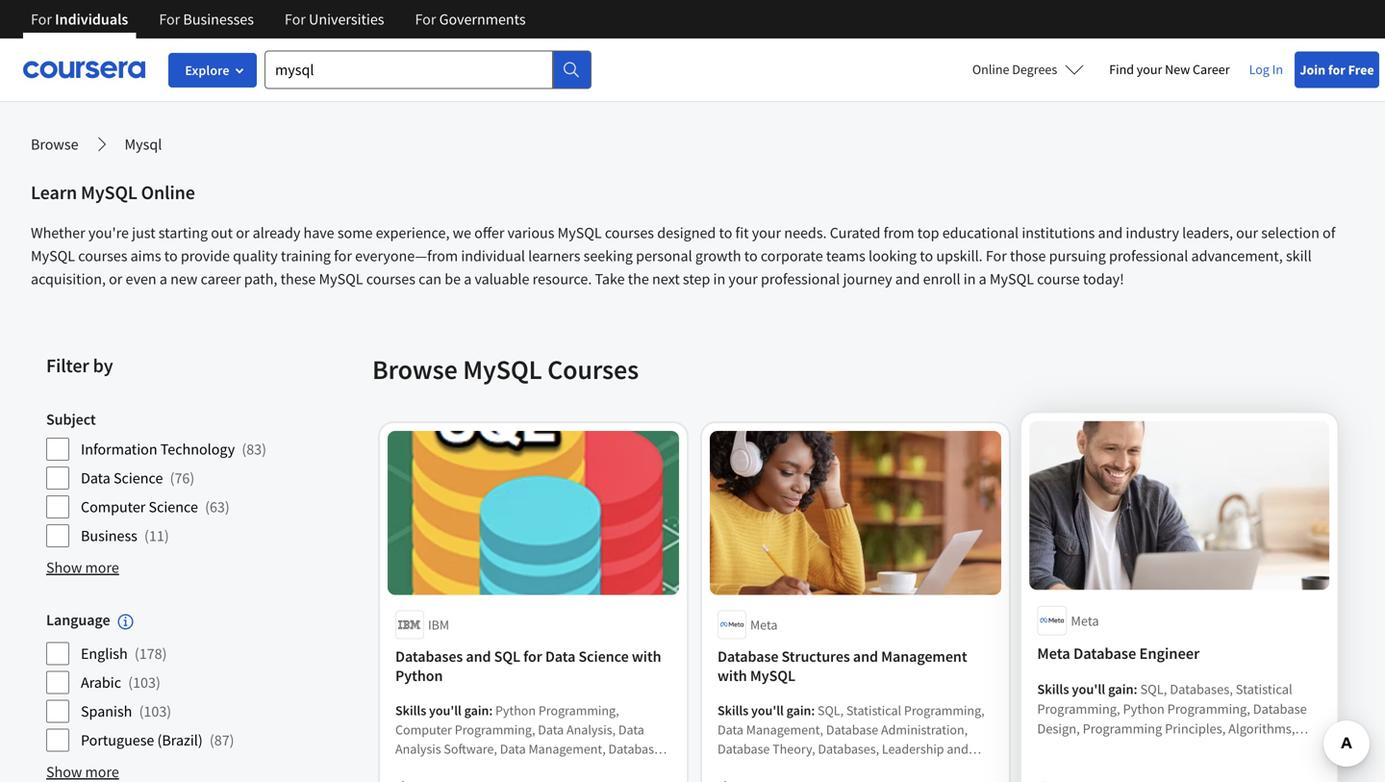 Task type: locate. For each thing, give the bounding box(es) containing it.
programming, up analysis,
[[539, 702, 619, 719]]

from
[[884, 223, 915, 242]]

show more down business at left
[[46, 558, 119, 577]]

ibm up databases
[[428, 616, 449, 634]]

1 vertical spatial courses
[[78, 246, 127, 266]]

skills
[[1038, 680, 1069, 698], [395, 702, 426, 719], [718, 702, 749, 719]]

0 horizontal spatial or
[[109, 269, 123, 289]]

for for individuals
[[31, 10, 52, 29]]

mysql down whether
[[31, 246, 75, 266]]

you're
[[88, 223, 129, 242]]

1 show from the top
[[46, 558, 82, 577]]

0 horizontal spatial databases,
[[565, 760, 626, 777]]

courses
[[605, 223, 654, 242], [78, 246, 127, 266], [366, 269, 416, 289]]

(
[[242, 440, 247, 459], [170, 469, 175, 488], [205, 497, 210, 517], [144, 526, 149, 546], [135, 644, 139, 663], [128, 673, 133, 692], [139, 702, 144, 721], [210, 731, 214, 750]]

and down administration,
[[947, 740, 969, 758]]

0 vertical spatial management,
[[746, 721, 824, 738]]

1 horizontal spatial courses
[[366, 269, 416, 289]]

1 vertical spatial python
[[496, 702, 536, 719]]

0 vertical spatial 103
[[133, 673, 156, 692]]

database left structures
[[718, 647, 779, 666]]

103
[[133, 673, 156, 692], [144, 702, 167, 721]]

science up computer science ( 63 )
[[114, 469, 163, 488]]

find your new career link
[[1100, 58, 1240, 82]]

0 horizontal spatial :
[[489, 702, 493, 719]]

python down databases and sql for data science with python
[[496, 702, 536, 719]]

1 a from the left
[[160, 269, 167, 289]]

and inside databases and sql for data science with python
[[466, 647, 491, 666]]

1 vertical spatial professional
[[761, 269, 840, 289]]

1 horizontal spatial a
[[464, 269, 472, 289]]

management,
[[746, 721, 824, 738], [529, 740, 606, 758]]

and inside sql, statistical programming, data management, database administration, database theory, databases, leadership and management
[[947, 740, 969, 758]]

you'll up the software,
[[429, 702, 462, 719]]

or right out
[[236, 223, 250, 242]]

2 horizontal spatial courses
[[605, 223, 654, 242]]

your right fit
[[752, 223, 781, 242]]

experience,
[[376, 223, 450, 242]]

have
[[304, 223, 334, 242]]

browse up learn
[[31, 135, 78, 154]]

everyone—from
[[355, 246, 458, 266]]

courses down you're
[[78, 246, 127, 266]]

83
[[247, 440, 262, 459]]

1 horizontal spatial python
[[496, 702, 536, 719]]

to
[[719, 223, 733, 242], [164, 246, 178, 266], [744, 246, 758, 266], [920, 246, 933, 266]]

top
[[918, 223, 940, 242]]

whether you're just starting out or already have some experience, we offer various mysql courses designed to fit your needs. curated from top educational institutions and industry leaders, our selection of mysql courses aims to provide quality training for everyone—from individual learners seeking personal growth to corporate teams looking to upskill. for those pursuing professional advancement, skill acquisition, or even a new career path, these mysql courses can be a valuable resource. take the next step in your professional journey and enroll in a mysql course today!
[[31, 223, 1336, 289]]

1 vertical spatial show more
[[46, 762, 119, 782]]

1 vertical spatial databases,
[[565, 760, 626, 777]]

management up administration,
[[881, 647, 968, 666]]

2 vertical spatial for
[[524, 647, 542, 666]]

0 horizontal spatial courses
[[78, 246, 127, 266]]

1 vertical spatial management
[[718, 760, 792, 777]]

meta for meta
[[1071, 612, 1099, 630]]

1 horizontal spatial professional
[[1109, 246, 1189, 266]]

learn
[[31, 180, 77, 204]]

you'll up theory,
[[751, 702, 784, 719]]

0 horizontal spatial meta
[[750, 616, 778, 634]]

database inside database structures and management with mysql
[[718, 647, 779, 666]]

1 vertical spatial your
[[752, 223, 781, 242]]

1 horizontal spatial databases,
[[818, 740, 880, 758]]

show
[[46, 558, 82, 577], [46, 762, 82, 782]]

for for governments
[[415, 10, 436, 29]]

for
[[31, 10, 52, 29], [159, 10, 180, 29], [285, 10, 306, 29], [415, 10, 436, 29], [986, 246, 1007, 266]]

information about this filter group image
[[118, 614, 133, 629]]

python inside python programming, computer programming, data analysis, data analysis software, data management, database application, database design, databases, sql, cloud computing, ibm cloud
[[496, 702, 536, 719]]

1 vertical spatial management,
[[529, 740, 606, 758]]

management down theory,
[[718, 760, 792, 777]]

1 horizontal spatial for
[[524, 647, 542, 666]]

2 more from the top
[[85, 762, 119, 782]]

2 horizontal spatial skills
[[1038, 680, 1069, 698]]

1 horizontal spatial browse
[[372, 353, 458, 386]]

103 for arabic ( 103 )
[[133, 673, 156, 692]]

for for universities
[[285, 10, 306, 29]]

show down portuguese
[[46, 762, 82, 782]]

1 vertical spatial science
[[149, 497, 198, 517]]

for individuals
[[31, 10, 128, 29]]

application,
[[395, 760, 463, 777]]

your down "growth"
[[729, 269, 758, 289]]

join for free link
[[1295, 51, 1380, 88]]

2 vertical spatial science
[[579, 647, 629, 666]]

2 a from the left
[[464, 269, 472, 289]]

find your new career
[[1110, 61, 1230, 78]]

administration,
[[881, 721, 968, 738]]

courses up seeking in the left of the page
[[605, 223, 654, 242]]

in right step
[[713, 269, 726, 289]]

1 horizontal spatial :
[[811, 702, 815, 719]]

0 horizontal spatial skills
[[395, 702, 426, 719]]

0 horizontal spatial a
[[160, 269, 167, 289]]

2 horizontal spatial programming,
[[904, 702, 985, 719]]

out
[[211, 223, 233, 242]]

computer inside python programming, computer programming, data analysis, data analysis software, data management, database application, database design, databases, sql, cloud computing, ibm cloud
[[395, 721, 452, 738]]

1 vertical spatial sql,
[[629, 760, 655, 777]]

degrees
[[1012, 61, 1058, 78]]

1 vertical spatial show more button
[[46, 760, 119, 782]]

0 vertical spatial sql,
[[818, 702, 844, 719]]

0 horizontal spatial skills you'll gain :
[[395, 702, 496, 719]]

business ( 11 )
[[81, 526, 169, 546]]

2 horizontal spatial for
[[1329, 61, 1346, 78]]

management
[[881, 647, 968, 666], [718, 760, 792, 777]]

0 vertical spatial browse
[[31, 135, 78, 154]]

for down some
[[334, 246, 352, 266]]

computer up analysis
[[395, 721, 452, 738]]

0 horizontal spatial you'll
[[429, 702, 462, 719]]

: for database structures and management with mysql
[[811, 702, 815, 719]]

(brazil)
[[157, 731, 203, 750]]

new
[[1165, 61, 1190, 78]]

1 cloud from the left
[[395, 779, 429, 782]]

career
[[1193, 61, 1230, 78]]

show for portuguese (brazil)
[[46, 762, 82, 782]]

1 horizontal spatial online
[[973, 61, 1010, 78]]

87
[[214, 731, 230, 750]]

coursera image
[[23, 54, 145, 85]]

skills you'll gain : for databases and sql for data science with python
[[395, 702, 496, 719]]

sql, inside sql, statistical programming, data management, database administration, database theory, databases, leadership and management
[[818, 702, 844, 719]]

0 vertical spatial science
[[114, 469, 163, 488]]

professional down 'industry'
[[1109, 246, 1189, 266]]

2 horizontal spatial you'll
[[1072, 680, 1106, 698]]

data inside sql, statistical programming, data management, database administration, database theory, databases, leadership and management
[[718, 721, 744, 738]]

show more
[[46, 558, 119, 577], [46, 762, 119, 782]]

2 show more from the top
[[46, 762, 119, 782]]

in down upskill. at the top right of page
[[964, 269, 976, 289]]

you'll down meta database engineer
[[1072, 680, 1106, 698]]

show more button down portuguese
[[46, 760, 119, 782]]

2 horizontal spatial meta
[[1071, 612, 1099, 630]]

programming, up administration,
[[904, 702, 985, 719]]

0 horizontal spatial management,
[[529, 740, 606, 758]]

2 horizontal spatial a
[[979, 269, 987, 289]]

you'll for database structures and management with mysql
[[751, 702, 784, 719]]

more
[[85, 558, 119, 577], [85, 762, 119, 782]]

1 horizontal spatial programming,
[[539, 702, 619, 719]]

: up theory,
[[811, 702, 815, 719]]

2 show from the top
[[46, 762, 82, 782]]

path,
[[244, 269, 277, 289]]

management, up theory,
[[746, 721, 824, 738]]

1 horizontal spatial with
[[718, 666, 747, 685]]

mysql up theory,
[[750, 666, 796, 685]]

0 horizontal spatial computer
[[81, 497, 146, 517]]

management, down analysis,
[[529, 740, 606, 758]]

aims
[[130, 246, 161, 266]]

skills you'll gain : up theory,
[[718, 702, 818, 719]]

in
[[1273, 61, 1284, 78]]

1 more from the top
[[85, 558, 119, 577]]

0 vertical spatial more
[[85, 558, 119, 577]]

for left the businesses
[[159, 10, 180, 29]]

of
[[1323, 223, 1336, 242]]

your right find
[[1137, 61, 1163, 78]]

cloud
[[395, 779, 429, 782], [524, 779, 558, 782]]

or left even at the left top of page
[[109, 269, 123, 289]]

2 vertical spatial courses
[[366, 269, 416, 289]]

0 horizontal spatial sql,
[[629, 760, 655, 777]]

1 vertical spatial for
[[334, 246, 352, 266]]

science down '76'
[[149, 497, 198, 517]]

databases,
[[818, 740, 880, 758], [565, 760, 626, 777]]

What do you want to learn? text field
[[265, 51, 553, 89]]

mysql inside database structures and management with mysql
[[750, 666, 796, 685]]

1 horizontal spatial skills
[[718, 702, 749, 719]]

cloud down application,
[[395, 779, 429, 782]]

spanish
[[81, 702, 132, 721]]

browse down can
[[372, 353, 458, 386]]

1 show more button from the top
[[46, 556, 119, 579]]

online
[[973, 61, 1010, 78], [141, 180, 195, 204]]

ibm
[[428, 616, 449, 634], [500, 779, 522, 782]]

1 vertical spatial 103
[[144, 702, 167, 721]]

analysis,
[[567, 721, 616, 738]]

show more down portuguese
[[46, 762, 119, 782]]

sql
[[494, 647, 521, 666]]

python up analysis
[[395, 666, 443, 685]]

1 vertical spatial show
[[46, 762, 82, 782]]

0 horizontal spatial ibm
[[428, 616, 449, 634]]

management inside sql, statistical programming, data management, database administration, database theory, databases, leadership and management
[[718, 760, 792, 777]]

databases, down analysis,
[[565, 760, 626, 777]]

0 horizontal spatial professional
[[761, 269, 840, 289]]

databases, inside sql, statistical programming, data management, database administration, database theory, databases, leadership and management
[[818, 740, 880, 758]]

programming, up the software,
[[455, 721, 535, 738]]

programming, inside sql, statistical programming, data management, database administration, database theory, databases, leadership and management
[[904, 702, 985, 719]]

1 vertical spatial more
[[85, 762, 119, 782]]

browse link
[[31, 133, 78, 156]]

0 horizontal spatial management
[[718, 760, 792, 777]]

python inside databases and sql for data science with python
[[395, 666, 443, 685]]

english ( 178 )
[[81, 644, 167, 663]]

1 show more from the top
[[46, 558, 119, 577]]

a left new
[[160, 269, 167, 289]]

0 vertical spatial show more
[[46, 558, 119, 577]]

0 horizontal spatial in
[[713, 269, 726, 289]]

professional down corporate
[[761, 269, 840, 289]]

ibm inside python programming, computer programming, data analysis, data analysis software, data management, database application, database design, databases, sql, cloud computing, ibm cloud
[[500, 779, 522, 782]]

analysis
[[395, 740, 441, 758]]

: up the software,
[[489, 702, 493, 719]]

subject
[[46, 410, 96, 429]]

0 vertical spatial or
[[236, 223, 250, 242]]

skills you'll gain : down meta database engineer
[[1038, 680, 1141, 698]]

for for businesses
[[159, 10, 180, 29]]

mysql up you're
[[81, 180, 137, 204]]

0 vertical spatial management
[[881, 647, 968, 666]]

show up language
[[46, 558, 82, 577]]

1 vertical spatial or
[[109, 269, 123, 289]]

for right join
[[1329, 61, 1346, 78]]

mysql down valuable
[[463, 353, 542, 386]]

: for databases and sql for data science with python
[[489, 702, 493, 719]]

industry
[[1126, 223, 1180, 242]]

1 vertical spatial browse
[[372, 353, 458, 386]]

gain up theory,
[[787, 702, 811, 719]]

0 vertical spatial python
[[395, 666, 443, 685]]

and right structures
[[853, 647, 878, 666]]

meta database engineer
[[1038, 644, 1200, 663]]

1 vertical spatial online
[[141, 180, 195, 204]]

more down business at left
[[85, 558, 119, 577]]

individuals
[[55, 10, 128, 29]]

0 vertical spatial computer
[[81, 497, 146, 517]]

language group
[[46, 610, 361, 753]]

science up analysis,
[[579, 647, 629, 666]]

database down statistical on the bottom of the page
[[826, 721, 879, 738]]

ibm down design,
[[500, 779, 522, 782]]

for up what do you want to learn? text field at the left top of the page
[[415, 10, 436, 29]]

or
[[236, 223, 250, 242], [109, 269, 123, 289]]

: down meta database engineer
[[1134, 680, 1138, 698]]

and
[[1098, 223, 1123, 242], [896, 269, 920, 289], [466, 647, 491, 666], [853, 647, 878, 666], [947, 740, 969, 758]]

1 horizontal spatial computer
[[395, 721, 452, 738]]

enroll
[[923, 269, 961, 289]]

online up starting
[[141, 180, 195, 204]]

0 horizontal spatial cloud
[[395, 779, 429, 782]]

data
[[81, 469, 110, 488], [545, 647, 576, 666], [538, 721, 564, 738], [619, 721, 645, 738], [718, 721, 744, 738], [500, 740, 526, 758]]

:
[[1134, 680, 1138, 698], [489, 702, 493, 719], [811, 702, 815, 719]]

for inside whether you're just starting out or already have some experience, we offer various mysql courses designed to fit your needs. curated from top educational institutions and industry leaders, our selection of mysql courses aims to provide quality training for everyone—from individual learners seeking personal growth to corporate teams looking to upskill. for those pursuing professional advancement, skill acquisition, or even a new career path, these mysql courses can be a valuable resource. take the next step in your professional journey and enroll in a mysql course today!
[[986, 246, 1007, 266]]

online inside popup button
[[973, 61, 1010, 78]]

to down top
[[920, 246, 933, 266]]

databases, down statistical on the bottom of the page
[[818, 740, 880, 758]]

0 horizontal spatial browse
[[31, 135, 78, 154]]

show more button for portuguese
[[46, 760, 119, 782]]

1 horizontal spatial sql,
[[818, 702, 844, 719]]

you'll
[[1072, 680, 1106, 698], [429, 702, 462, 719], [751, 702, 784, 719]]

1 horizontal spatial skills you'll gain :
[[718, 702, 818, 719]]

for right sql
[[524, 647, 542, 666]]

0 vertical spatial show more button
[[46, 556, 119, 579]]

more down portuguese
[[85, 762, 119, 782]]

1 horizontal spatial management
[[881, 647, 968, 666]]

online degrees
[[973, 61, 1058, 78]]

1 vertical spatial computer
[[395, 721, 452, 738]]

career
[[201, 269, 241, 289]]

gain up the software,
[[464, 702, 489, 719]]

computer up business at left
[[81, 497, 146, 517]]

offer
[[475, 223, 505, 242]]

103 up portuguese (brazil) ( 87 )
[[144, 702, 167, 721]]

for down educational
[[986, 246, 1007, 266]]

a down upskill. at the top right of page
[[979, 269, 987, 289]]

data science ( 76 )
[[81, 469, 195, 488]]

skills you'll gain : up the software,
[[395, 702, 496, 719]]

0 vertical spatial show
[[46, 558, 82, 577]]

0 horizontal spatial programming,
[[455, 721, 535, 738]]

and down looking
[[896, 269, 920, 289]]

in
[[713, 269, 726, 289], [964, 269, 976, 289]]

1 horizontal spatial management,
[[746, 721, 824, 738]]

gain down meta database engineer
[[1108, 680, 1134, 698]]

1 horizontal spatial you'll
[[751, 702, 784, 719]]

)
[[262, 440, 267, 459], [190, 469, 195, 488], [225, 497, 230, 517], [164, 526, 169, 546], [162, 644, 167, 663], [156, 673, 160, 692], [167, 702, 171, 721], [230, 731, 234, 750]]

mysql down those
[[990, 269, 1034, 289]]

and left sql
[[466, 647, 491, 666]]

courses down 'everyone—from'
[[366, 269, 416, 289]]

programming,
[[539, 702, 619, 719], [904, 702, 985, 719], [455, 721, 535, 738]]

a right 'be'
[[464, 269, 472, 289]]

your
[[1137, 61, 1163, 78], [752, 223, 781, 242], [729, 269, 758, 289]]

0 horizontal spatial gain
[[464, 702, 489, 719]]

database structures and management with mysql
[[718, 647, 968, 685]]

0 vertical spatial online
[[973, 61, 1010, 78]]

our
[[1237, 223, 1259, 242]]

computer science ( 63 )
[[81, 497, 230, 517]]

cloud down design,
[[524, 779, 558, 782]]

None search field
[[265, 51, 592, 89]]

to down fit
[[744, 246, 758, 266]]

professional
[[1109, 246, 1189, 266], [761, 269, 840, 289]]

1 vertical spatial ibm
[[500, 779, 522, 782]]

2 show more button from the top
[[46, 760, 119, 782]]

for businesses
[[159, 10, 254, 29]]

for left the universities
[[285, 10, 306, 29]]

show more button down business at left
[[46, 556, 119, 579]]

more for business ( 11 )
[[85, 558, 119, 577]]

for left individuals
[[31, 10, 52, 29]]

advancement,
[[1192, 246, 1283, 266]]

1 horizontal spatial in
[[964, 269, 976, 289]]

103 down 178
[[133, 673, 156, 692]]

0 vertical spatial databases,
[[818, 740, 880, 758]]

178
[[139, 644, 162, 663]]

0 horizontal spatial python
[[395, 666, 443, 685]]

seeking
[[584, 246, 633, 266]]

0 horizontal spatial for
[[334, 246, 352, 266]]

online left degrees
[[973, 61, 1010, 78]]

by
[[93, 354, 113, 378]]

1 horizontal spatial cloud
[[524, 779, 558, 782]]

1 horizontal spatial ibm
[[500, 779, 522, 782]]

sql, statistical programming, data management, database administration, database theory, databases, leadership and management
[[718, 702, 985, 777]]

computer inside subject group
[[81, 497, 146, 517]]



Task type: describe. For each thing, give the bounding box(es) containing it.
design,
[[521, 760, 562, 777]]

1 horizontal spatial meta
[[1038, 644, 1071, 663]]

free
[[1349, 61, 1375, 78]]

with inside database structures and management with mysql
[[718, 666, 747, 685]]

data inside databases and sql for data science with python
[[545, 647, 576, 666]]

valuable
[[475, 269, 530, 289]]

you'll for databases and sql for data science with python
[[429, 702, 462, 719]]

for universities
[[285, 10, 384, 29]]

explore button
[[168, 53, 257, 88]]

more for portuguese (brazil) ( 87 )
[[85, 762, 119, 782]]

database left engineer
[[1074, 644, 1137, 663]]

database left theory,
[[718, 740, 770, 758]]

statistical
[[847, 702, 902, 719]]

needs.
[[784, 223, 827, 242]]

0 vertical spatial professional
[[1109, 246, 1189, 266]]

we
[[453, 223, 471, 242]]

structures
[[782, 647, 850, 666]]

some
[[338, 223, 373, 242]]

new
[[170, 269, 198, 289]]

science for data science
[[114, 469, 163, 488]]

databases, inside python programming, computer programming, data analysis, data analysis software, data management, database application, database design, databases, sql, cloud computing, ibm cloud
[[565, 760, 626, 777]]

fit
[[736, 223, 749, 242]]

for inside whether you're just starting out or already have some experience, we offer various mysql courses designed to fit your needs. curated from top educational institutions and industry leaders, our selection of mysql courses aims to provide quality training for everyone—from individual learners seeking personal growth to corporate teams looking to upskill. for those pursuing professional advancement, skill acquisition, or even a new career path, these mysql courses can be a valuable resource. take the next step in your professional journey and enroll in a mysql course today!
[[334, 246, 352, 266]]

mysql up learners
[[558, 223, 602, 242]]

1 in from the left
[[713, 269, 726, 289]]

next
[[652, 269, 680, 289]]

individual
[[461, 246, 525, 266]]

businesses
[[183, 10, 254, 29]]

log in link
[[1240, 58, 1293, 81]]

be
[[445, 269, 461, 289]]

already
[[253, 223, 300, 242]]

browse for browse
[[31, 135, 78, 154]]

76
[[175, 469, 190, 488]]

the
[[628, 269, 649, 289]]

mysql
[[125, 135, 162, 154]]

governments
[[439, 10, 526, 29]]

these
[[281, 269, 316, 289]]

training
[[281, 246, 331, 266]]

show more for business ( 11 )
[[46, 558, 119, 577]]

gain for databases and sql for data science with python
[[464, 702, 489, 719]]

2 horizontal spatial :
[[1134, 680, 1138, 698]]

filter
[[46, 354, 89, 378]]

1 horizontal spatial or
[[236, 223, 250, 242]]

join
[[1300, 61, 1326, 78]]

to left fit
[[719, 223, 733, 242]]

can
[[419, 269, 442, 289]]

management inside database structures and management with mysql
[[881, 647, 968, 666]]

103 for spanish ( 103 )
[[144, 702, 167, 721]]

arabic
[[81, 673, 121, 692]]

learners
[[528, 246, 581, 266]]

log
[[1249, 61, 1270, 78]]

meta database engineer link
[[1038, 644, 1322, 663]]

skills for database structures and management with mysql
[[718, 702, 749, 719]]

theory,
[[773, 740, 815, 758]]

engineer
[[1140, 644, 1200, 663]]

to right 'aims'
[[164, 246, 178, 266]]

take
[[595, 269, 625, 289]]

english
[[81, 644, 128, 663]]

just
[[132, 223, 155, 242]]

show more button for business
[[46, 556, 119, 579]]

2 horizontal spatial gain
[[1108, 680, 1134, 698]]

0 vertical spatial ibm
[[428, 616, 449, 634]]

show for business
[[46, 558, 82, 577]]

browse for browse mysql courses
[[372, 353, 458, 386]]

0 vertical spatial courses
[[605, 223, 654, 242]]

2 horizontal spatial skills you'll gain :
[[1038, 680, 1141, 698]]

3 a from the left
[[979, 269, 987, 289]]

software,
[[444, 740, 497, 758]]

personal
[[636, 246, 692, 266]]

meta for database
[[750, 616, 778, 634]]

science inside databases and sql for data science with python
[[579, 647, 629, 666]]

computing,
[[431, 779, 498, 782]]

language
[[46, 610, 110, 630]]

starting
[[159, 223, 208, 242]]

teams
[[826, 246, 866, 266]]

arabic ( 103 )
[[81, 673, 160, 692]]

portuguese
[[81, 731, 154, 750]]

data inside subject group
[[81, 469, 110, 488]]

2 vertical spatial your
[[729, 269, 758, 289]]

database down analysis,
[[609, 740, 661, 758]]

explore
[[185, 62, 230, 79]]

skills for databases and sql for data science with python
[[395, 702, 426, 719]]

resource.
[[533, 269, 592, 289]]

designed
[[657, 223, 716, 242]]

today!
[[1083, 269, 1125, 289]]

courses
[[548, 353, 639, 386]]

journey
[[843, 269, 892, 289]]

2 cloud from the left
[[524, 779, 558, 782]]

acquisition,
[[31, 269, 106, 289]]

online degrees button
[[957, 48, 1100, 90]]

universities
[[309, 10, 384, 29]]

banner navigation
[[15, 0, 541, 38]]

management, inside python programming, computer programming, data analysis, data analysis software, data management, database application, database design, databases, sql, cloud computing, ibm cloud
[[529, 740, 606, 758]]

looking
[[869, 246, 917, 266]]

provide
[[181, 246, 230, 266]]

0 vertical spatial your
[[1137, 61, 1163, 78]]

leadership
[[882, 740, 944, 758]]

with inside databases and sql for data science with python
[[632, 647, 661, 666]]

11
[[149, 526, 164, 546]]

and up the pursuing
[[1098, 223, 1123, 242]]

database down the software,
[[466, 760, 518, 777]]

subject group
[[46, 410, 361, 548]]

join for free
[[1300, 61, 1375, 78]]

information technology ( 83 )
[[81, 440, 267, 459]]

institutions
[[1022, 223, 1095, 242]]

browse mysql courses
[[372, 353, 639, 386]]

quality
[[233, 246, 278, 266]]

python programming, computer programming, data analysis, data analysis software, data management, database application, database design, databases, sql, cloud computing, ibm cloud
[[395, 702, 661, 782]]

databases and sql for data science with python
[[395, 647, 661, 685]]

science for computer science
[[149, 497, 198, 517]]

skills you'll gain : for database structures and management with mysql
[[718, 702, 818, 719]]

2 in from the left
[[964, 269, 976, 289]]

learn mysql online
[[31, 180, 195, 204]]

and inside database structures and management with mysql
[[853, 647, 878, 666]]

various
[[508, 223, 555, 242]]

databases
[[395, 647, 463, 666]]

business
[[81, 526, 137, 546]]

sql, inside python programming, computer programming, data analysis, data analysis software, data management, database application, database design, databases, sql, cloud computing, ibm cloud
[[629, 760, 655, 777]]

gain for database structures and management with mysql
[[787, 702, 811, 719]]

mysql down the training
[[319, 269, 363, 289]]

skill
[[1286, 246, 1312, 266]]

educational
[[943, 223, 1019, 242]]

for inside databases and sql for data science with python
[[524, 647, 542, 666]]

0 horizontal spatial online
[[141, 180, 195, 204]]

show more for portuguese (brazil) ( 87 )
[[46, 762, 119, 782]]

for governments
[[415, 10, 526, 29]]

database structures and management with mysql link
[[718, 647, 994, 685]]

selection
[[1262, 223, 1320, 242]]

management, inside sql, statistical programming, data management, database administration, database theory, databases, leadership and management
[[746, 721, 824, 738]]

0 vertical spatial for
[[1329, 61, 1346, 78]]



Task type: vqa. For each thing, say whether or not it's contained in the screenshot.
What do you want to learn? text field
yes



